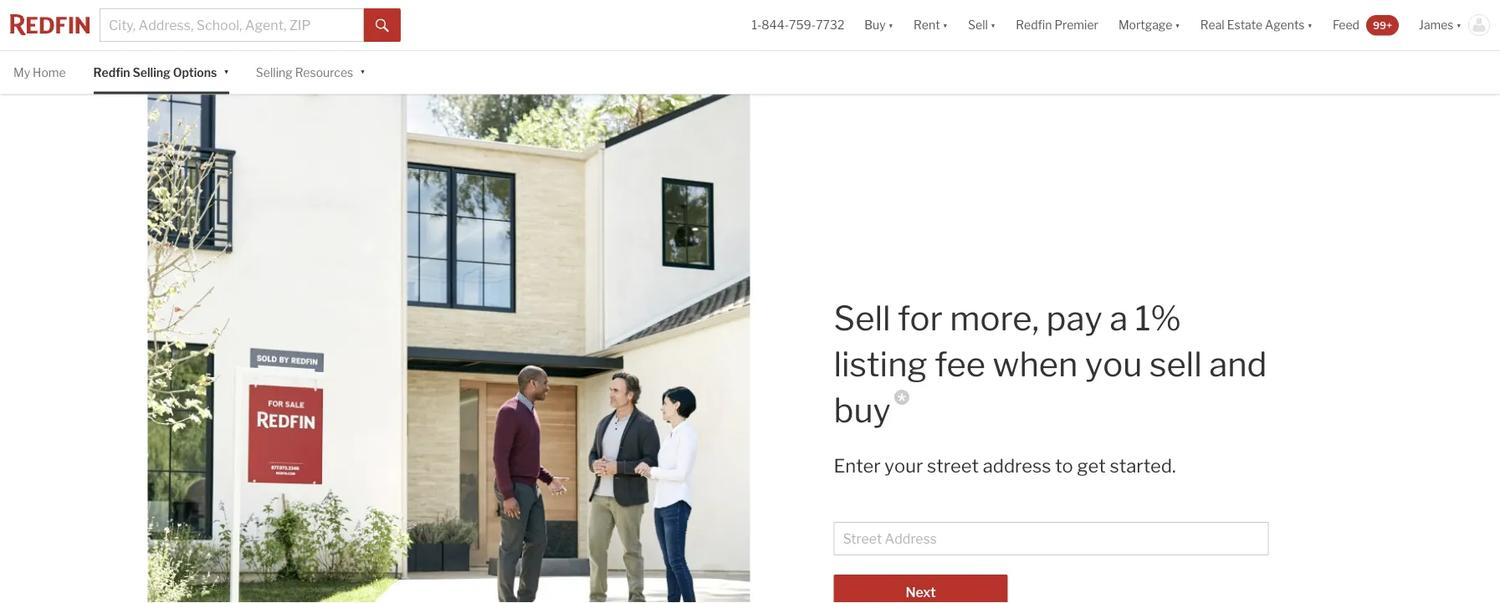 Task type: vqa. For each thing, say whether or not it's contained in the screenshot.
My Home link
yes



Task type: describe. For each thing, give the bounding box(es) containing it.
sell ▾
[[969, 18, 996, 32]]

1-
[[752, 18, 762, 32]]

sell for sell ▾
[[969, 18, 988, 32]]

selling resources ▾
[[256, 64, 366, 80]]

started.
[[1110, 455, 1177, 478]]

a
[[1110, 298, 1129, 339]]

pay
[[1047, 298, 1103, 339]]

buy
[[834, 390, 891, 431]]

you
[[1086, 344, 1143, 385]]

759-
[[789, 18, 816, 32]]

▾ right buy
[[889, 18, 894, 32]]

next button
[[834, 575, 1008, 604]]

disclaimer image
[[895, 390, 910, 405]]

feed
[[1333, 18, 1360, 32]]

rent
[[914, 18, 941, 32]]

to
[[1056, 455, 1074, 478]]

rent ▾
[[914, 18, 948, 32]]

options
[[173, 65, 217, 80]]

buy ▾ button
[[855, 0, 904, 50]]

real estate agents ▾ link
[[1201, 0, 1313, 50]]

estate
[[1228, 18, 1263, 32]]

redfin for redfin premier
[[1016, 18, 1053, 32]]

▾ right agents
[[1308, 18, 1313, 32]]

home
[[33, 65, 66, 80]]

▾ inside selling resources ▾
[[360, 64, 366, 78]]

sell ▾ button
[[959, 0, 1006, 50]]

sell ▾ button
[[969, 0, 996, 50]]

▾ inside the redfin selling options ▾
[[224, 64, 229, 78]]

▾ right rent
[[943, 18, 948, 32]]

james
[[1420, 18, 1455, 32]]

address
[[983, 455, 1052, 478]]

buy
[[865, 18, 886, 32]]

your
[[885, 455, 924, 478]]

selling inside the redfin selling options ▾
[[133, 65, 171, 80]]

sell for more, pay
[[834, 298, 1110, 339]]

next
[[906, 584, 936, 600]]

enter your street address to get started.
[[834, 455, 1177, 478]]

listing
[[834, 344, 928, 385]]

rent ▾ button
[[914, 0, 948, 50]]

street
[[928, 455, 979, 478]]

City, Address, School, Agent, ZIP search field
[[100, 8, 364, 42]]

1-844-759-7732
[[752, 18, 845, 32]]

mortgage ▾ button
[[1119, 0, 1181, 50]]

real estate agents ▾
[[1201, 18, 1313, 32]]

when
[[993, 344, 1079, 385]]

redfin premier button
[[1006, 0, 1109, 50]]

my home link
[[13, 51, 66, 94]]

sell
[[1150, 344, 1203, 385]]



Task type: locate. For each thing, give the bounding box(es) containing it.
and
[[1210, 344, 1268, 385]]

resources
[[295, 65, 353, 80]]

▾ right rent ▾
[[991, 18, 996, 32]]

selling resources link
[[256, 51, 353, 94]]

submit search image
[[376, 19, 389, 32]]

2 selling from the left
[[256, 65, 293, 80]]

redfin left the premier
[[1016, 18, 1053, 32]]

redfin selling options link
[[93, 51, 217, 94]]

my
[[13, 65, 30, 80]]

buy ▾
[[865, 18, 894, 32]]

buy ▾ button
[[865, 0, 894, 50]]

premier
[[1055, 18, 1099, 32]]

0 vertical spatial redfin
[[1016, 18, 1053, 32]]

99+
[[1374, 19, 1393, 31]]

redfin right home
[[93, 65, 130, 80]]

redfin inside button
[[1016, 18, 1053, 32]]

sell for sell for more, pay
[[834, 298, 891, 339]]

1 horizontal spatial redfin
[[1016, 18, 1053, 32]]

more,
[[950, 298, 1040, 339]]

▾ right resources on the left top
[[360, 64, 366, 78]]

1 vertical spatial redfin
[[93, 65, 130, 80]]

for
[[898, 298, 943, 339]]

selling inside selling resources ▾
[[256, 65, 293, 80]]

1-844-759-7732 link
[[752, 18, 845, 32]]

1 horizontal spatial sell
[[969, 18, 988, 32]]

mortgage ▾
[[1119, 18, 1181, 32]]

sell up listing
[[834, 298, 891, 339]]

james ▾
[[1420, 18, 1462, 32]]

▾ right james
[[1457, 18, 1462, 32]]

sell inside dropdown button
[[969, 18, 988, 32]]

1%
[[1136, 298, 1182, 339]]

my home
[[13, 65, 66, 80]]

get
[[1078, 455, 1106, 478]]

redfin premier
[[1016, 18, 1099, 32]]

0 vertical spatial sell
[[969, 18, 988, 32]]

▾ right options
[[224, 64, 229, 78]]

selling left resources on the left top
[[256, 65, 293, 80]]

0 horizontal spatial selling
[[133, 65, 171, 80]]

7732
[[816, 18, 845, 32]]

selling left options
[[133, 65, 171, 80]]

0 horizontal spatial redfin
[[93, 65, 130, 80]]

redfin inside the redfin selling options ▾
[[93, 65, 130, 80]]

0 horizontal spatial sell
[[834, 298, 891, 339]]

sell
[[969, 18, 988, 32], [834, 298, 891, 339]]

mortgage ▾ button
[[1109, 0, 1191, 50]]

Street Address search field
[[834, 522, 1269, 556]]

▾
[[889, 18, 894, 32], [943, 18, 948, 32], [991, 18, 996, 32], [1176, 18, 1181, 32], [1308, 18, 1313, 32], [1457, 18, 1462, 32], [224, 64, 229, 78], [360, 64, 366, 78]]

rent ▾ button
[[904, 0, 959, 50]]

▾ right mortgage
[[1176, 18, 1181, 32]]

844-
[[762, 18, 789, 32]]

1 vertical spatial sell
[[834, 298, 891, 339]]

1 horizontal spatial selling
[[256, 65, 293, 80]]

redfin selling options ▾
[[93, 64, 229, 80]]

redfin for redfin selling options ▾
[[93, 65, 130, 80]]

mortgage
[[1119, 18, 1173, 32]]

real
[[1201, 18, 1225, 32]]

agents
[[1266, 18, 1305, 32]]

redfin
[[1016, 18, 1053, 32], [93, 65, 130, 80]]

sell right rent ▾
[[969, 18, 988, 32]]

selling
[[133, 65, 171, 80], [256, 65, 293, 80]]

1 selling from the left
[[133, 65, 171, 80]]

fee
[[935, 344, 986, 385]]

a 1% listing fee when you sell and buy
[[834, 298, 1268, 431]]

real estate agents ▾ button
[[1191, 0, 1323, 50]]

enter
[[834, 455, 881, 478]]



